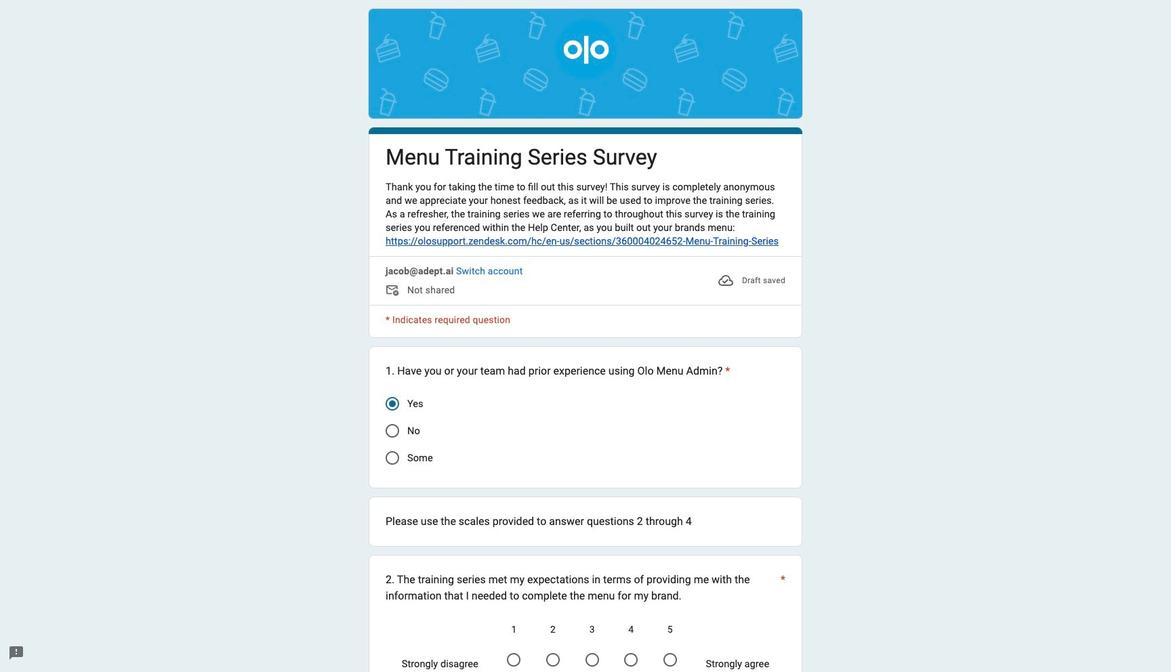 Task type: locate. For each thing, give the bounding box(es) containing it.
No radio
[[386, 424, 399, 438]]

4 heading from the top
[[386, 572, 786, 605]]

1 vertical spatial required question element
[[778, 572, 786, 605]]

status
[[718, 264, 786, 297]]

required question element for fourth heading
[[778, 572, 786, 605]]

heading
[[386, 143, 658, 172], [386, 363, 731, 380], [386, 514, 786, 530], [386, 572, 786, 605]]

list item
[[369, 497, 803, 547]]

5 radio
[[657, 647, 684, 673]]

required question element
[[723, 363, 731, 380], [778, 572, 786, 605]]

0 vertical spatial required question element
[[723, 363, 731, 380]]

1 horizontal spatial required question element
[[778, 572, 786, 605]]

list
[[369, 346, 803, 673]]

0 horizontal spatial required question element
[[723, 363, 731, 380]]

3 heading from the top
[[386, 514, 786, 530]]

2 image
[[547, 654, 560, 667]]

2 heading from the top
[[386, 363, 731, 380]]

some image
[[386, 451, 399, 465]]



Task type: describe. For each thing, give the bounding box(es) containing it.
Yes radio
[[386, 397, 399, 411]]

1 image
[[508, 654, 521, 667]]

your email and google account are not part of your response image
[[386, 283, 408, 300]]

5 image
[[664, 654, 677, 667]]

2 radio
[[540, 647, 567, 673]]

your email and google account are not part of your response image
[[386, 283, 402, 300]]

4 radio
[[618, 647, 645, 673]]

Some radio
[[386, 451, 399, 465]]

required question element for 3rd heading from the bottom of the page
[[723, 363, 731, 380]]

3 image
[[586, 654, 599, 667]]

3 radio
[[579, 647, 606, 673]]

no image
[[386, 424, 399, 438]]

1 heading from the top
[[386, 143, 658, 172]]

1 radio
[[501, 647, 528, 673]]

4 image
[[625, 654, 638, 667]]

report a problem to google image
[[8, 646, 24, 662]]

yes image
[[389, 401, 396, 407]]



Task type: vqa. For each thing, say whether or not it's contained in the screenshot.
MENU BAR inside Menu bar Banner
no



